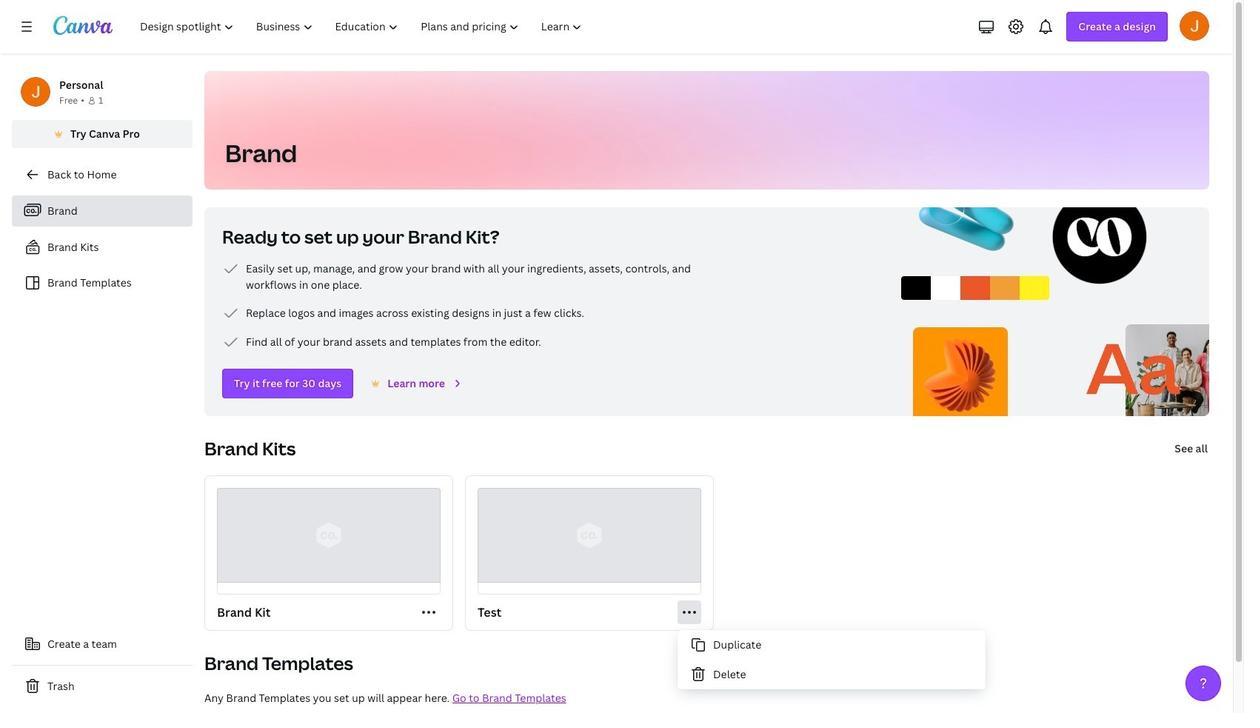 Task type: vqa. For each thing, say whether or not it's contained in the screenshot.
Top level navigation ELEMENT in the top left of the page
yes



Task type: describe. For each thing, give the bounding box(es) containing it.
0 horizontal spatial list
[[12, 196, 193, 298]]



Task type: locate. For each thing, give the bounding box(es) containing it.
1 horizontal spatial list
[[222, 260, 696, 351]]

jeremy miller image
[[1180, 11, 1210, 41]]

list
[[12, 196, 193, 298], [222, 260, 696, 351]]

menu
[[678, 630, 986, 690]]

top level navigation element
[[130, 12, 595, 41]]



